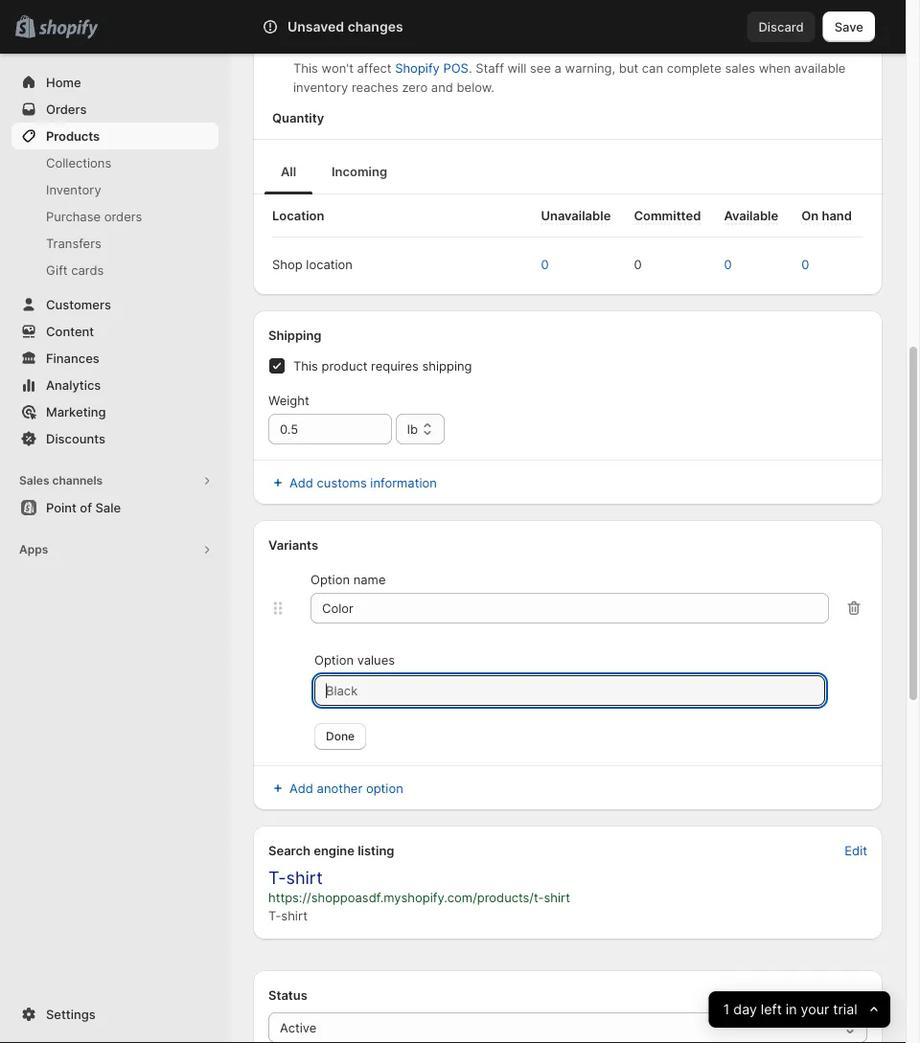 Task type: vqa. For each thing, say whether or not it's contained in the screenshot.
the Discounts link on the left top of page
yes



Task type: describe. For each thing, give the bounding box(es) containing it.
inventory
[[293, 80, 348, 94]]

inventory
[[46, 182, 101, 197]]

listing
[[358, 843, 394, 858]]

all button
[[261, 149, 316, 195]]

orders
[[104, 209, 142, 224]]

home
[[46, 75, 81, 90]]

incoming button
[[316, 149, 403, 195]]

point
[[46, 500, 77, 515]]

purchase orders
[[46, 209, 142, 224]]

add for add customs information
[[289, 475, 313, 490]]

finances link
[[12, 345, 219, 372]]

0 vertical spatial when
[[391, 37, 423, 52]]

changes
[[348, 19, 403, 35]]

discounts link
[[12, 426, 219, 452]]

1 t- from the top
[[268, 868, 286, 889]]

home link
[[12, 69, 219, 96]]

available
[[724, 208, 778, 223]]

orders link
[[12, 96, 219, 123]]

won't
[[322, 60, 354, 75]]

discard button
[[747, 12, 815, 42]]

content link
[[12, 318, 219, 345]]

1
[[723, 1002, 730, 1018]]

0 vertical spatial of
[[449, 37, 461, 52]]

shop location
[[272, 257, 353, 272]]

Size text field
[[311, 593, 829, 624]]

this won't affect shopify pos
[[293, 60, 469, 75]]

add another option
[[289, 781, 403, 796]]

selling
[[350, 37, 387, 52]]

1 day left in your trial
[[723, 1002, 858, 1018]]

1 0 from the left
[[541, 257, 549, 272]]

2 vertical spatial shirt
[[281, 909, 308, 923]]

discounts
[[46, 431, 105, 446]]

customers link
[[12, 291, 219, 318]]

https://shoppoasdf.myshopify.com/products/t-
[[268, 890, 544, 905]]

marketing link
[[12, 399, 219, 426]]

will
[[507, 60, 526, 75]]

shipping
[[422, 358, 472, 373]]

2 0 from the left
[[634, 257, 642, 272]]

continue selling when out of stock
[[293, 37, 497, 52]]

information
[[370, 475, 437, 490]]

discard
[[759, 19, 804, 34]]

day
[[734, 1002, 757, 1018]]

shop
[[272, 257, 303, 272]]

and
[[431, 80, 453, 94]]

zero
[[402, 80, 428, 94]]

active
[[280, 1021, 317, 1036]]

Black text field
[[314, 676, 825, 706]]

this for this won't affect shopify pos
[[293, 60, 318, 75]]

in
[[786, 1002, 797, 1018]]

apps button
[[12, 537, 219, 564]]

purchase orders link
[[12, 203, 219, 230]]

finances
[[46, 351, 99, 366]]

stock
[[465, 37, 497, 52]]

location
[[272, 208, 324, 223]]

can
[[642, 60, 663, 75]]

point of sale button
[[0, 495, 230, 521]]

shopify image
[[39, 20, 98, 39]]

add another option button
[[257, 775, 415, 802]]

values
[[357, 653, 395, 668]]

collections
[[46, 155, 111, 170]]

weight
[[268, 393, 309, 408]]

cards
[[71, 263, 104, 277]]

quantity
[[329, 7, 378, 22]]

your
[[801, 1002, 829, 1018]]

3 0 button from the left
[[714, 249, 760, 280]]

customers
[[46, 297, 111, 312]]

sales
[[19, 474, 49, 488]]

option
[[366, 781, 403, 796]]

variants
[[268, 538, 318, 553]]

save button
[[823, 12, 875, 42]]

engine
[[314, 843, 355, 858]]

when inside . staff will see a warning, but can complete sales when available inventory reaches zero and below.
[[759, 60, 791, 75]]

shipping
[[268, 328, 322, 343]]

1 vertical spatial shirt
[[544, 890, 570, 905]]

apps
[[19, 543, 48, 557]]

channels
[[52, 474, 103, 488]]

committed
[[634, 208, 701, 223]]

option values
[[314, 653, 395, 668]]



Task type: locate. For each thing, give the bounding box(es) containing it.
this down shipping
[[293, 358, 318, 373]]

warning,
[[565, 60, 615, 75]]

4 0 from the left
[[801, 257, 809, 272]]

0 button down committed
[[624, 249, 670, 280]]

this
[[293, 60, 318, 75], [293, 358, 318, 373]]

name
[[353, 572, 386, 587]]

settings link
[[12, 1002, 219, 1028]]

done button
[[314, 724, 366, 750]]

gift
[[46, 263, 68, 277]]

option name
[[311, 572, 386, 587]]

products link
[[12, 123, 219, 150]]

edit button
[[833, 838, 879, 864]]

settings
[[46, 1007, 96, 1022]]

0 vertical spatial shirt
[[286, 868, 323, 889]]

purchase
[[46, 209, 101, 224]]

option for option values
[[314, 653, 354, 668]]

add for add another option
[[289, 781, 313, 796]]

transfers
[[46, 236, 101, 251]]

transfers link
[[12, 230, 219, 257]]

pos
[[443, 60, 469, 75]]

option left "values" on the left of the page
[[314, 653, 354, 668]]

search for search
[[261, 19, 302, 34]]

1 vertical spatial t-
[[268, 909, 281, 923]]

on
[[801, 208, 819, 223]]

inventory link
[[12, 176, 219, 203]]

0 horizontal spatial of
[[80, 500, 92, 515]]

add inside button
[[289, 475, 313, 490]]

add customs information
[[289, 475, 437, 490]]

another
[[317, 781, 363, 796]]

t- up status
[[268, 909, 281, 923]]

continue
[[293, 37, 346, 52]]

but
[[619, 60, 638, 75]]

2 add from the top
[[289, 781, 313, 796]]

this product requires shipping
[[293, 358, 472, 373]]

products
[[46, 128, 100, 143]]

customs
[[317, 475, 367, 490]]

collections link
[[12, 150, 219, 176]]

analytics link
[[12, 372, 219, 399]]

0 down the available
[[724, 257, 732, 272]]

this for this product requires shipping
[[293, 358, 318, 373]]

product
[[322, 358, 368, 373]]

a
[[555, 60, 562, 75]]

option
[[311, 572, 350, 587], [314, 653, 354, 668]]

t-
[[268, 868, 286, 889], [268, 909, 281, 923]]

this up inventory
[[293, 60, 318, 75]]

1 0 button from the left
[[531, 249, 577, 280]]

available
[[794, 60, 846, 75]]

0 vertical spatial t-
[[268, 868, 286, 889]]

0 button
[[531, 249, 577, 280], [624, 249, 670, 280], [714, 249, 760, 280], [792, 249, 838, 280]]

sales
[[725, 60, 755, 75]]

0 vertical spatial this
[[293, 60, 318, 75]]

unsaved changes
[[288, 19, 403, 35]]

gift cards
[[46, 263, 104, 277]]

on hand
[[801, 208, 852, 223]]

affect
[[357, 60, 391, 75]]

Weight text field
[[268, 414, 392, 445]]

of right out
[[449, 37, 461, 52]]

unavailable
[[541, 208, 611, 223]]

0 button down on
[[792, 249, 838, 280]]

t-shirt https://shoppoasdf.myshopify.com/products/t-shirt t-shirt
[[268, 868, 570, 923]]

1 vertical spatial add
[[289, 781, 313, 796]]

option left name
[[311, 572, 350, 587]]

when right sales
[[759, 60, 791, 75]]

when up the 'shopify'
[[391, 37, 423, 52]]

1 this from the top
[[293, 60, 318, 75]]

0 vertical spatial search
[[261, 19, 302, 34]]

analytics
[[46, 378, 101, 392]]

sales channels
[[19, 474, 103, 488]]

0 button down the unavailable
[[531, 249, 577, 280]]

4 0 button from the left
[[792, 249, 838, 280]]

of left sale
[[80, 500, 92, 515]]

1 vertical spatial option
[[314, 653, 354, 668]]

1 vertical spatial of
[[80, 500, 92, 515]]

tab list
[[261, 148, 875, 195]]

2 0 button from the left
[[624, 249, 670, 280]]

when
[[391, 37, 423, 52], [759, 60, 791, 75]]

search left engine
[[268, 843, 310, 858]]

requires
[[371, 358, 419, 373]]

out
[[426, 37, 446, 52]]

point of sale
[[46, 500, 121, 515]]

1 horizontal spatial when
[[759, 60, 791, 75]]

search inside search button
[[261, 19, 302, 34]]

add left another
[[289, 781, 313, 796]]

search
[[261, 19, 302, 34], [268, 843, 310, 858]]

0 button down the available
[[714, 249, 760, 280]]

add left customs
[[289, 475, 313, 490]]

0 vertical spatial option
[[311, 572, 350, 587]]

edit
[[845, 843, 867, 858]]

track quantity
[[293, 7, 378, 22]]

0
[[541, 257, 549, 272], [634, 257, 642, 272], [724, 257, 732, 272], [801, 257, 809, 272]]

2 this from the top
[[293, 358, 318, 373]]

0 down committed
[[634, 257, 642, 272]]

search button
[[230, 12, 747, 42]]

0 down on
[[801, 257, 809, 272]]

sales channels button
[[12, 468, 219, 495]]

shopify
[[395, 60, 440, 75]]

1 vertical spatial this
[[293, 358, 318, 373]]

see
[[530, 60, 551, 75]]

search up continue
[[261, 19, 302, 34]]

2 t- from the top
[[268, 909, 281, 923]]

. staff will see a warning, but can complete sales when available inventory reaches zero and below.
[[293, 60, 846, 94]]

t- down search engine listing
[[268, 868, 286, 889]]

1 vertical spatial when
[[759, 60, 791, 75]]

1 horizontal spatial of
[[449, 37, 461, 52]]

trial
[[833, 1002, 858, 1018]]

search engine listing
[[268, 843, 394, 858]]

.
[[469, 60, 472, 75]]

1 add from the top
[[289, 475, 313, 490]]

lb
[[407, 422, 418, 437]]

reaches
[[352, 80, 398, 94]]

track
[[293, 7, 326, 22]]

shirt
[[286, 868, 323, 889], [544, 890, 570, 905], [281, 909, 308, 923]]

1 day left in your trial button
[[709, 992, 890, 1028]]

0 vertical spatial add
[[289, 475, 313, 490]]

0 down the unavailable
[[541, 257, 549, 272]]

option for option name
[[311, 572, 350, 587]]

incoming
[[332, 164, 387, 179]]

left
[[761, 1002, 782, 1018]]

shopify pos link
[[395, 60, 469, 75]]

0 horizontal spatial when
[[391, 37, 423, 52]]

staff
[[475, 60, 504, 75]]

add inside button
[[289, 781, 313, 796]]

tab list containing all
[[261, 148, 875, 195]]

of inside button
[[80, 500, 92, 515]]

3 0 from the left
[[724, 257, 732, 272]]

all
[[281, 164, 296, 179]]

1 vertical spatial search
[[268, 843, 310, 858]]

search for search engine listing
[[268, 843, 310, 858]]

location
[[306, 257, 353, 272]]

unsaved
[[288, 19, 344, 35]]

point of sale link
[[12, 495, 219, 521]]



